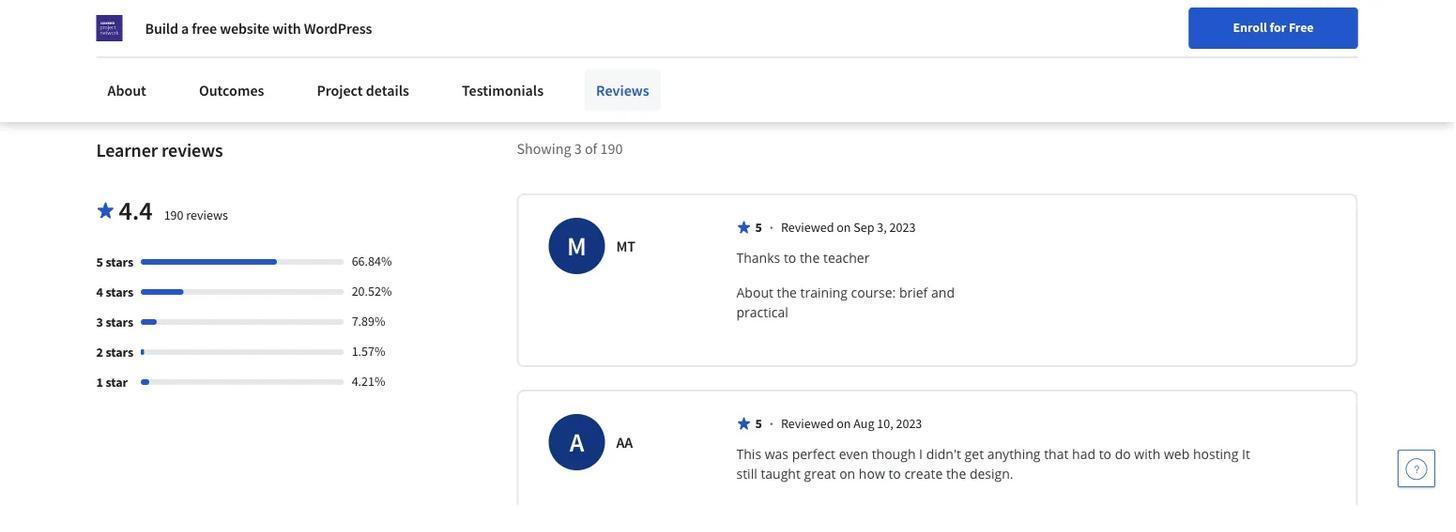 Task type: describe. For each thing, give the bounding box(es) containing it.
perfect
[[792, 445, 836, 463]]

testimonials link
[[451, 69, 555, 111]]

had
[[1072, 445, 1096, 463]]

coursera project network image
[[96, 15, 123, 41]]

on inside "this was perfect even though i didn't get anything that had to do with web hosting it still taught great on how to create the design."
[[840, 465, 856, 483]]

10,
[[877, 415, 894, 432]]

taught
[[761, 465, 801, 483]]

showing
[[517, 139, 571, 158]]

1 vertical spatial 5
[[96, 254, 103, 271]]

66.84%
[[352, 253, 392, 270]]

4.4
[[119, 194, 153, 227]]

stars for 4 stars
[[106, 284, 133, 301]]

project details link
[[306, 69, 421, 111]]

build
[[145, 19, 178, 38]]

outcomes
[[199, 81, 264, 100]]

thanks
[[737, 249, 780, 267]]

1 horizontal spatial the
[[800, 249, 820, 267]]

5 for a
[[755, 415, 762, 432]]

a
[[181, 19, 189, 38]]

2023 for a
[[896, 415, 922, 432]]

aug
[[854, 415, 875, 432]]

training
[[801, 284, 848, 302]]

still
[[737, 465, 757, 483]]

course:
[[851, 284, 896, 302]]

it
[[1242, 445, 1251, 463]]

website
[[220, 19, 270, 38]]

3,
[[877, 219, 887, 236]]

wordpress
[[304, 19, 372, 38]]

about for about the training course: brief and practical
[[737, 284, 774, 302]]

0 vertical spatial 3
[[574, 139, 582, 158]]

0 horizontal spatial 190
[[164, 207, 184, 224]]

sep
[[854, 219, 875, 236]]

practical
[[737, 304, 788, 322]]

the inside the about the training course: brief and practical
[[777, 284, 797, 302]]

with inside "this was perfect even though i didn't get anything that had to do with web hosting it still taught great on how to create the design."
[[1135, 445, 1161, 463]]

5 for m
[[755, 219, 762, 236]]

though
[[872, 445, 916, 463]]

190 reviews
[[164, 207, 228, 224]]

1.57%
[[352, 343, 385, 360]]

2023 for m
[[890, 219, 916, 236]]

of
[[585, 139, 597, 158]]

2 horizontal spatial to
[[1099, 445, 1112, 463]]

thanks to the teacher
[[737, 249, 870, 267]]

reviewed for m
[[781, 219, 834, 236]]

stars for 2 stars
[[106, 344, 133, 361]]

reviewed for a
[[781, 415, 834, 432]]

testimonials
[[462, 81, 544, 100]]

great
[[804, 465, 836, 483]]

0 vertical spatial to
[[784, 249, 796, 267]]

0 horizontal spatial with
[[272, 19, 301, 38]]

about link
[[96, 69, 158, 111]]

the inside "this was perfect even though i didn't get anything that had to do with web hosting it still taught great on how to create the design."
[[946, 465, 966, 483]]

2 vertical spatial to
[[889, 465, 901, 483]]

anything
[[988, 445, 1041, 463]]

coursera image
[[23, 15, 142, 45]]

this
[[737, 445, 762, 463]]

mt
[[616, 237, 636, 256]]

2 stars
[[96, 344, 133, 361]]

learner
[[96, 139, 158, 162]]

about for about
[[108, 81, 146, 100]]

build a free website with wordpress
[[145, 19, 372, 38]]

enroll for free
[[1233, 19, 1314, 36]]



Task type: locate. For each thing, give the bounding box(es) containing it.
0 horizontal spatial about
[[108, 81, 146, 100]]

1 reviewed from the top
[[781, 219, 834, 236]]

190 right of
[[600, 139, 623, 158]]

2023
[[890, 219, 916, 236], [896, 415, 922, 432]]

showing 3 of 190
[[517, 139, 623, 158]]

2
[[96, 344, 103, 361]]

i
[[919, 445, 923, 463]]

5 up the thanks
[[755, 219, 762, 236]]

on
[[837, 219, 851, 236], [837, 415, 851, 432], [840, 465, 856, 483]]

learner reviews
[[96, 139, 223, 162]]

details
[[366, 81, 409, 100]]

1 vertical spatial with
[[1135, 445, 1161, 463]]

reviews link
[[585, 69, 661, 111]]

190 right 4.4
[[164, 207, 184, 224]]

1 horizontal spatial 190
[[600, 139, 623, 158]]

help center image
[[1406, 457, 1428, 480]]

reviewed
[[781, 219, 834, 236], [781, 415, 834, 432]]

the down didn't
[[946, 465, 966, 483]]

5
[[755, 219, 762, 236], [96, 254, 103, 271], [755, 415, 762, 432]]

1 vertical spatial reviews
[[186, 207, 228, 224]]

about up practical
[[737, 284, 774, 302]]

to left do
[[1099, 445, 1112, 463]]

this was perfect even though i didn't get anything that had to do with web hosting it still taught great on how to create the design.
[[737, 445, 1254, 483]]

2 vertical spatial on
[[840, 465, 856, 483]]

0 vertical spatial 2023
[[890, 219, 916, 236]]

even
[[839, 445, 869, 463]]

stars right 4
[[106, 284, 133, 301]]

menu item
[[1060, 19, 1181, 80]]

1 vertical spatial the
[[777, 284, 797, 302]]

stars
[[106, 254, 133, 271], [106, 284, 133, 301], [106, 314, 133, 331], [106, 344, 133, 361]]

4 stars
[[96, 284, 133, 301]]

was
[[765, 445, 789, 463]]

0 vertical spatial the
[[800, 249, 820, 267]]

and
[[931, 284, 955, 302]]

reviewed up thanks to the teacher
[[781, 219, 834, 236]]

design.
[[970, 465, 1014, 483]]

project details
[[317, 81, 409, 100]]

reviewed on sep 3, 2023
[[781, 219, 916, 236]]

2 vertical spatial 5
[[755, 415, 762, 432]]

with right 'website'
[[272, 19, 301, 38]]

reviews
[[596, 81, 649, 100]]

the
[[800, 249, 820, 267], [777, 284, 797, 302], [946, 465, 966, 483]]

2 horizontal spatial the
[[946, 465, 966, 483]]

that
[[1044, 445, 1069, 463]]

4.21%
[[352, 373, 385, 390]]

outcomes link
[[188, 69, 275, 111]]

3
[[574, 139, 582, 158], [96, 314, 103, 331]]

5 up this on the right bottom
[[755, 415, 762, 432]]

0 horizontal spatial 3
[[96, 314, 103, 331]]

show notifications image
[[1201, 23, 1223, 46]]

get
[[965, 445, 984, 463]]

0 vertical spatial on
[[837, 219, 851, 236]]

1 stars from the top
[[106, 254, 133, 271]]

project
[[317, 81, 363, 100]]

on for a
[[837, 415, 851, 432]]

190
[[600, 139, 623, 158], [164, 207, 184, 224]]

reviews for learner reviews
[[161, 139, 223, 162]]

with
[[272, 19, 301, 38], [1135, 445, 1161, 463]]

1 vertical spatial reviewed
[[781, 415, 834, 432]]

with right do
[[1135, 445, 1161, 463]]

reviews up the 190 reviews on the top of the page
[[161, 139, 223, 162]]

3 stars from the top
[[106, 314, 133, 331]]

1 vertical spatial 190
[[164, 207, 184, 224]]

do
[[1115, 445, 1131, 463]]

3 down 4
[[96, 314, 103, 331]]

0 vertical spatial reviewed
[[781, 219, 834, 236]]

20.52%
[[352, 283, 392, 300]]

reviews right 4.4
[[186, 207, 228, 224]]

create
[[905, 465, 943, 483]]

0 horizontal spatial to
[[784, 249, 796, 267]]

1 vertical spatial 2023
[[896, 415, 922, 432]]

1 horizontal spatial about
[[737, 284, 774, 302]]

3 left of
[[574, 139, 582, 158]]

how
[[859, 465, 885, 483]]

hosting
[[1193, 445, 1239, 463]]

2 vertical spatial the
[[946, 465, 966, 483]]

stars for 5 stars
[[106, 254, 133, 271]]

0 vertical spatial reviews
[[161, 139, 223, 162]]

stars for 3 stars
[[106, 314, 133, 331]]

a
[[570, 426, 584, 459]]

2023 right 3,
[[890, 219, 916, 236]]

reviewed up the perfect
[[781, 415, 834, 432]]

2023 right 10,
[[896, 415, 922, 432]]

to right the thanks
[[784, 249, 796, 267]]

on left aug
[[837, 415, 851, 432]]

reviews
[[161, 139, 223, 162], [186, 207, 228, 224]]

the up practical
[[777, 284, 797, 302]]

for
[[1270, 19, 1287, 36]]

1 horizontal spatial to
[[889, 465, 901, 483]]

the left teacher
[[800, 249, 820, 267]]

4
[[96, 284, 103, 301]]

enroll for free button
[[1189, 8, 1358, 49]]

enroll
[[1233, 19, 1267, 36]]

2 stars from the top
[[106, 284, 133, 301]]

1 vertical spatial on
[[837, 415, 851, 432]]

None search field
[[268, 12, 681, 49]]

about
[[108, 81, 146, 100], [737, 284, 774, 302]]

1 horizontal spatial 3
[[574, 139, 582, 158]]

7.89%
[[352, 313, 385, 330]]

star
[[106, 374, 128, 391]]

1 vertical spatial to
[[1099, 445, 1112, 463]]

to down though
[[889, 465, 901, 483]]

1 vertical spatial about
[[737, 284, 774, 302]]

free
[[1289, 19, 1314, 36]]

reviewed on aug 10, 2023
[[781, 415, 922, 432]]

5 up 4
[[96, 254, 103, 271]]

on left sep
[[837, 219, 851, 236]]

teacher
[[823, 249, 870, 267]]

4 stars from the top
[[106, 344, 133, 361]]

0 vertical spatial 5
[[755, 219, 762, 236]]

about the training course: brief and practical
[[737, 284, 958, 322]]

brief
[[899, 284, 928, 302]]

m
[[567, 230, 587, 263]]

1 star
[[96, 374, 128, 391]]

1 horizontal spatial with
[[1135, 445, 1161, 463]]

2 reviewed from the top
[[781, 415, 834, 432]]

web
[[1164, 445, 1190, 463]]

aa
[[616, 433, 633, 452]]

0 vertical spatial 190
[[600, 139, 623, 158]]

1 vertical spatial 3
[[96, 314, 103, 331]]

1
[[96, 374, 103, 391]]

stars down 4 stars
[[106, 314, 133, 331]]

5 stars
[[96, 254, 133, 271]]

0 vertical spatial about
[[108, 81, 146, 100]]

0 vertical spatial with
[[272, 19, 301, 38]]

on for m
[[837, 219, 851, 236]]

stars up 4 stars
[[106, 254, 133, 271]]

free
[[192, 19, 217, 38]]

0 horizontal spatial the
[[777, 284, 797, 302]]

stars right 2
[[106, 344, 133, 361]]

about up learner
[[108, 81, 146, 100]]

to
[[784, 249, 796, 267], [1099, 445, 1112, 463], [889, 465, 901, 483]]

about inside the about the training course: brief and practical
[[737, 284, 774, 302]]

didn't
[[926, 445, 961, 463]]

on down even
[[840, 465, 856, 483]]

3 stars
[[96, 314, 133, 331]]

reviews for 190 reviews
[[186, 207, 228, 224]]



Task type: vqa. For each thing, say whether or not it's contained in the screenshot.
The University of Melbourne image
no



